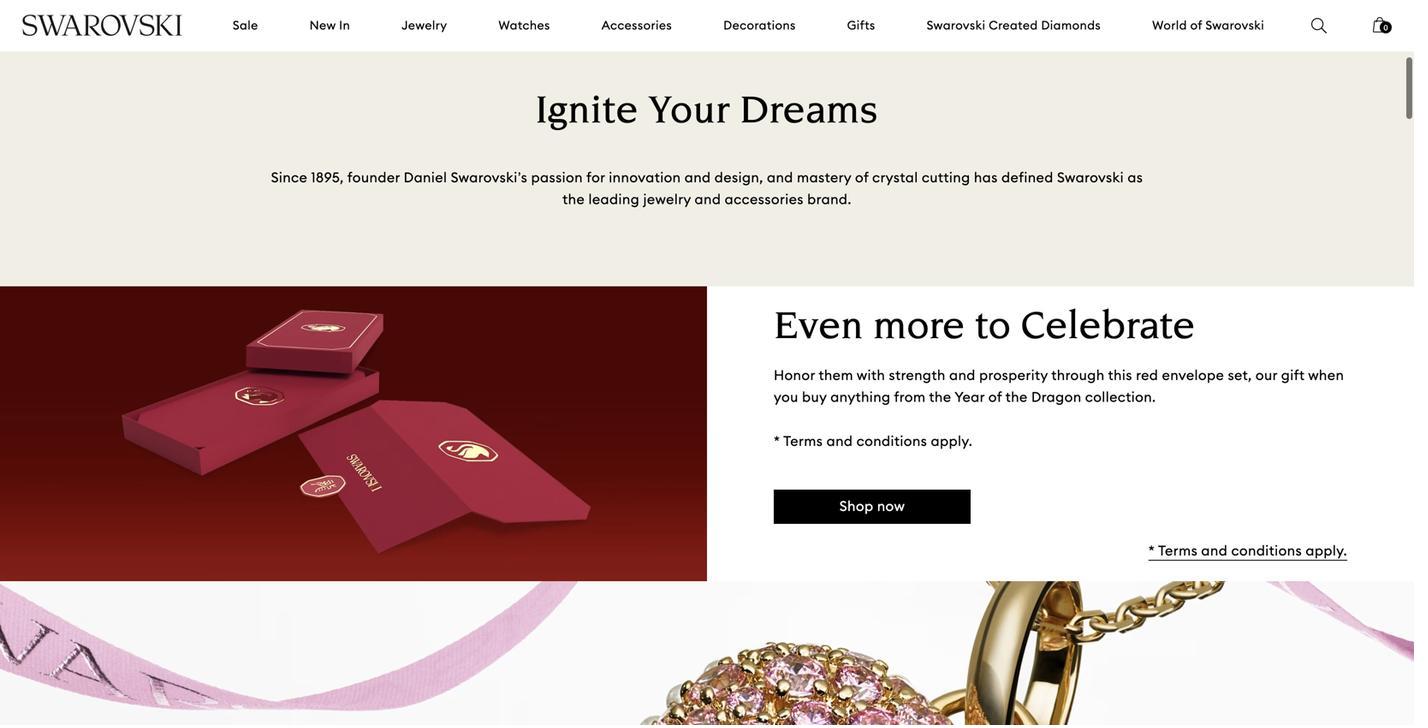 Task type: locate. For each thing, give the bounding box(es) containing it.
in
[[339, 18, 350, 33]]

0
[[1384, 23, 1388, 32]]

1 horizontal spatial *
[[1149, 542, 1155, 559]]

of right year
[[989, 388, 1002, 406]]

world of swarovski
[[1152, 18, 1265, 33]]

1 horizontal spatial * terms and conditions apply.
[[1149, 542, 1347, 559]]

1 vertical spatial *
[[1149, 542, 1155, 559]]

honor
[[774, 366, 815, 384]]

shop now
[[840, 498, 905, 515]]

them
[[819, 366, 853, 384]]

swarovski
[[927, 18, 986, 33], [1206, 18, 1265, 33], [1057, 169, 1124, 186]]

the down prosperity
[[1006, 388, 1028, 406]]

envelope
[[1162, 366, 1224, 384]]

0 horizontal spatial *
[[774, 432, 780, 450]]

our
[[1256, 366, 1278, 384]]

swarovski left as
[[1057, 169, 1124, 186]]

1 horizontal spatial the
[[929, 388, 951, 406]]

this
[[1108, 366, 1132, 384]]

jewelry
[[643, 190, 691, 208]]

swarovski created diamonds link
[[927, 17, 1101, 34]]

0 vertical spatial apply.
[[931, 432, 973, 450]]

0 link
[[1373, 15, 1392, 45]]

terms
[[783, 432, 823, 450], [1158, 542, 1198, 559]]

cart-mobile image image
[[1373, 17, 1387, 33]]

1 vertical spatial terms
[[1158, 542, 1198, 559]]

honor them with strength and prosperity through this red envelope set, our gift when you buy anything from the year of the dragon collection.
[[774, 366, 1344, 406]]

sale link
[[233, 17, 258, 34]]

1 vertical spatial conditions
[[1231, 542, 1302, 559]]

the
[[563, 190, 585, 208], [929, 388, 951, 406], [1006, 388, 1028, 406]]

and inside honor them with strength and prosperity through this red envelope set, our gift when you buy anything from the year of the dragon collection.
[[949, 366, 976, 384]]

0 vertical spatial of
[[1191, 18, 1202, 33]]

1895,
[[311, 169, 344, 186]]

1 horizontal spatial swarovski
[[1057, 169, 1124, 186]]

1 vertical spatial of
[[855, 169, 869, 186]]

through
[[1051, 366, 1105, 384]]

strength
[[889, 366, 946, 384]]

1 horizontal spatial terms
[[1158, 542, 1198, 559]]

1 vertical spatial apply.
[[1306, 542, 1347, 559]]

swarovski right world
[[1206, 18, 1265, 33]]

as
[[1128, 169, 1143, 186]]

search image image
[[1312, 18, 1327, 33]]

shop now link
[[774, 490, 971, 524]]

1 horizontal spatial apply.
[[1306, 542, 1347, 559]]

passion
[[531, 169, 583, 186]]

the inside since 1895, founder daniel swarovski's passion for innovation and design, and mastery of crystal cutting has defined swarovski as the leading jewelry and accessories brand.
[[563, 190, 585, 208]]

gifts link
[[847, 17, 875, 34]]

anything
[[831, 388, 891, 406]]

now
[[877, 498, 905, 515]]

0 horizontal spatial of
[[855, 169, 869, 186]]

decorations
[[723, 18, 796, 33]]

0 horizontal spatial conditions
[[857, 432, 927, 450]]

year
[[955, 388, 985, 406]]

of right world
[[1191, 18, 1202, 33]]

* inside * terms and conditions apply. link
[[1149, 542, 1155, 559]]

and
[[685, 169, 711, 186], [767, 169, 793, 186], [695, 190, 721, 208], [949, 366, 976, 384], [827, 432, 853, 450], [1201, 542, 1228, 559]]

1 horizontal spatial conditions
[[1231, 542, 1302, 559]]

design,
[[715, 169, 763, 186]]

apply.
[[931, 432, 973, 450], [1306, 542, 1347, 559]]

the down the passion
[[563, 190, 585, 208]]

0 horizontal spatial terms
[[783, 432, 823, 450]]

when
[[1308, 366, 1344, 384]]

to
[[975, 309, 1011, 349]]

0 vertical spatial * terms and conditions apply.
[[774, 432, 973, 450]]

the left year
[[929, 388, 951, 406]]

0 horizontal spatial the
[[563, 190, 585, 208]]

of
[[1191, 18, 1202, 33], [855, 169, 869, 186], [989, 388, 1002, 406]]

2 vertical spatial of
[[989, 388, 1002, 406]]

2 horizontal spatial of
[[1191, 18, 1202, 33]]

world of swarovski link
[[1152, 17, 1265, 34]]

0 vertical spatial *
[[774, 432, 780, 450]]

*
[[774, 432, 780, 450], [1149, 542, 1155, 559]]

set,
[[1228, 366, 1252, 384]]

0 vertical spatial terms
[[783, 432, 823, 450]]

accessories
[[725, 190, 804, 208]]

1 horizontal spatial of
[[989, 388, 1002, 406]]

* terms and conditions apply.
[[774, 432, 973, 450], [1149, 542, 1347, 559]]

swarovski's
[[451, 169, 528, 186]]

watches link
[[499, 17, 550, 34]]

more
[[873, 309, 965, 349]]

conditions
[[857, 432, 927, 450], [1231, 542, 1302, 559]]

innovation
[[609, 169, 681, 186]]

of left crystal
[[855, 169, 869, 186]]

swarovski left created on the right top
[[927, 18, 986, 33]]

gift
[[1281, 366, 1305, 384]]

red
[[1136, 366, 1159, 384]]

0 horizontal spatial apply.
[[931, 432, 973, 450]]



Task type: vqa. For each thing, say whether or not it's contained in the screenshot.
the Created
yes



Task type: describe. For each thing, give the bounding box(es) containing it.
decorations link
[[723, 17, 796, 34]]

buy
[[802, 388, 827, 406]]

prosperity
[[979, 366, 1048, 384]]

has
[[974, 169, 998, 186]]

created
[[989, 18, 1038, 33]]

your
[[649, 93, 730, 133]]

world
[[1152, 18, 1187, 33]]

2 horizontal spatial swarovski
[[1206, 18, 1265, 33]]

new in link
[[310, 17, 350, 34]]

since
[[271, 169, 307, 186]]

watches
[[499, 18, 550, 33]]

mastery
[[797, 169, 852, 186]]

shop
[[840, 498, 874, 515]]

of inside honor them with strength and prosperity through this red envelope set, our gift when you buy anything from the year of the dragon collection.
[[989, 388, 1002, 406]]

dreams
[[740, 93, 878, 133]]

brand.
[[807, 190, 852, 208]]

swarovski created diamonds
[[927, 18, 1101, 33]]

for
[[586, 169, 605, 186]]

founder
[[347, 169, 400, 186]]

2 horizontal spatial the
[[1006, 388, 1028, 406]]

* terms and conditions apply. link
[[1149, 541, 1347, 563]]

swarovski inside since 1895, founder daniel swarovski's passion for innovation and design, and mastery of crystal cutting has defined swarovski as the leading jewelry and accessories brand.
[[1057, 169, 1124, 186]]

1 vertical spatial * terms and conditions apply.
[[1149, 542, 1347, 559]]

sale
[[233, 18, 258, 33]]

of inside 'world of swarovski' link
[[1191, 18, 1202, 33]]

jewelry link
[[402, 17, 447, 34]]

new
[[310, 18, 336, 33]]

celebrate
[[1021, 309, 1195, 349]]

cutting
[[922, 169, 970, 186]]

since 1895, founder daniel swarovski's passion for innovation and design, and mastery of crystal cutting has defined swarovski as the leading jewelry and accessories brand.
[[271, 169, 1143, 208]]

diamonds
[[1041, 18, 1101, 33]]

daniel
[[404, 169, 447, 186]]

ignite your dreams
[[536, 93, 878, 133]]

even more to celebrate
[[774, 309, 1195, 349]]

terms inside * terms and conditions apply. link
[[1158, 542, 1198, 559]]

you
[[774, 388, 799, 406]]

crystal
[[872, 169, 918, 186]]

0 vertical spatial conditions
[[857, 432, 927, 450]]

even
[[774, 309, 863, 349]]

new in
[[310, 18, 350, 33]]

ignite
[[536, 93, 639, 133]]

conditions inside * terms and conditions apply. link
[[1231, 542, 1302, 559]]

accessories link
[[602, 17, 672, 34]]

defined
[[1002, 169, 1054, 186]]

leading
[[589, 190, 640, 208]]

0 horizontal spatial swarovski
[[927, 18, 986, 33]]

from
[[894, 388, 926, 406]]

0 horizontal spatial * terms and conditions apply.
[[774, 432, 973, 450]]

dragon
[[1031, 388, 1082, 406]]

collection.
[[1085, 388, 1156, 406]]

with
[[857, 366, 885, 384]]

gifts
[[847, 18, 875, 33]]

jewelry
[[402, 18, 447, 33]]

swarovski image
[[21, 14, 183, 36]]

accessories
[[602, 18, 672, 33]]

of inside since 1895, founder daniel swarovski's passion for innovation and design, and mastery of crystal cutting has defined swarovski as the leading jewelry and accessories brand.
[[855, 169, 869, 186]]



